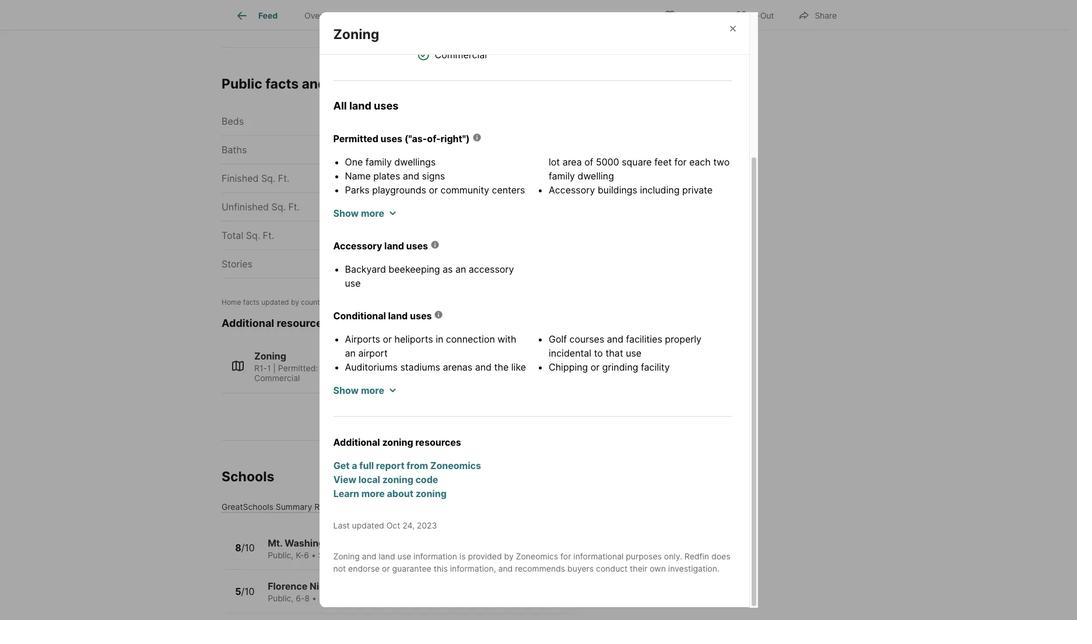 Task type: vqa. For each thing, say whether or not it's contained in the screenshot.


Task type: locate. For each thing, give the bounding box(es) containing it.
0.2mi
[[394, 550, 415, 560]]

2 horizontal spatial less
[[627, 296, 645, 308]]

this for elementary
[[347, 550, 361, 560]]

0 vertical spatial maintained
[[596, 254, 644, 266]]

each
[[689, 156, 711, 168], [615, 324, 636, 336]]

1 vertical spatial sq.
[[271, 201, 286, 213]]

feet
[[654, 156, 672, 168], [676, 268, 693, 280], [549, 310, 566, 322], [697, 324, 715, 336], [456, 436, 474, 448]]

of right properly
[[717, 324, 726, 336]]

about
[[387, 488, 413, 500]]

0 vertical spatial recreation
[[629, 212, 674, 224]]

their
[[630, 564, 647, 574]]

2 show from the top
[[333, 385, 359, 397]]

land inside zoning and land use information is provided by zoneomics for informational purposes only. redfin does not endorse or guarantee this information, and recommends buyers conduct their own investigation.
[[379, 552, 395, 562]]

use inside golf courses and facilities properly incidental to that use chipping or grinding facility
[[626, 348, 642, 359]]

sq. for total
[[246, 230, 260, 242]]

be
[[614, 380, 625, 392], [687, 436, 698, 448]]

1 horizontal spatial by
[[439, 198, 450, 210]]

an
[[714, 254, 725, 266], [455, 264, 466, 275], [580, 296, 591, 308], [584, 338, 595, 350], [345, 348, 356, 359]]

lots
[[452, 380, 468, 392]]

0 horizontal spatial does
[[499, 422, 520, 434]]

overview
[[304, 11, 341, 21]]

the down additional zoning resources
[[401, 450, 416, 462]]

1 vertical spatial show
[[333, 385, 359, 397]]

two inside accessory buildings including private garages accessory living quarters servants quarters recreation rooms or private stables provided no accessory living quarters nor servants quarters are located or maintained on a lot having an area less than 10000 square feet no stable is located or maintained on a lot having an area of less than 20000 square feet and its capacity does not exceed one equine for each 5000 square feet of lot area an accessory living quarters servants quarters recreation room or private garage or any combination of said uses may be included in one building not exceeding two stories in height automobile parking space is required in connection with permitted uses and additional space may be provided in accordance with the provisions of sec. 12.21 a.
[[651, 394, 668, 406]]

1,274
[[405, 173, 428, 184]]

or inside two family dwellings on lots having a side lot line adjoining a lot in a commercial or industrial zone provided the lot on which the use is located does not extend more than 65 feet from the boundary of the less restrictive zone which it adjoins and there is a minimum lot area of 5000 square feet for each two family dwelling
[[398, 408, 407, 420]]

zoning up "about" at left bottom
[[382, 474, 413, 486]]

the up minimum
[[499, 436, 514, 448]]

exceed
[[682, 310, 714, 322]]

does
[[641, 310, 663, 322], [499, 422, 520, 434], [711, 552, 730, 562]]

home inside mt. washington elementary school public, k-6 • serves this home • 0.2mi
[[363, 550, 385, 560]]

1 vertical spatial two-
[[377, 363, 397, 373]]

sq. right the total
[[246, 230, 260, 242]]

last updated oct 24, 2023
[[333, 521, 437, 531]]

school up 0.2mi
[[396, 537, 427, 549]]

this down nightingale
[[348, 594, 362, 604]]

0 vertical spatial show
[[333, 208, 359, 219]]

home down middle
[[364, 594, 386, 604]]

family, down airport
[[348, 363, 375, 373]]

accessory
[[587, 198, 632, 210], [671, 226, 717, 238], [469, 264, 514, 275], [598, 338, 643, 350]]

apn
[[440, 258, 459, 270]]

family up the plates on the top left of page
[[366, 156, 392, 168]]

is up "information,"
[[459, 552, 466, 562]]

0 vertical spatial zoning
[[333, 26, 379, 43]]

from up code at the bottom of the page
[[407, 460, 428, 472]]

show more up commercial
[[333, 385, 384, 397]]

servants right nor
[[631, 240, 669, 252]]

building
[[549, 394, 584, 406]]

space up accordance
[[637, 436, 663, 448]]

zoning inside zoning and land use information is provided by zoneomics for informational purposes only. redfin does not endorse or guarantee this information, and recommends buyers conduct their own investigation.
[[333, 552, 360, 562]]

5000 inside two family dwellings on lots having a side lot line adjoining a lot in a commercial or industrial zone provided the lot on which the use is located does not extend more than 65 feet from the boundary of the less restrictive zone which it adjoins and there is a minimum lot area of 5000 square feet for each two family dwelling
[[596, 156, 619, 168]]

permitted land uses element
[[333, 0, 513, 62]]

oct
[[386, 521, 400, 531]]

serves inside mt. washington elementary school public, k-6 • serves this home • 0.2mi
[[318, 550, 345, 560]]

garage
[[582, 366, 613, 378]]

the
[[494, 362, 509, 373], [345, 422, 359, 434], [418, 422, 433, 434], [499, 436, 514, 448], [401, 450, 416, 462], [676, 450, 691, 462]]

2 /10 from the top
[[241, 586, 255, 598]]

this up endorse
[[347, 550, 361, 560]]

report
[[376, 460, 404, 472]]

or down the stables
[[584, 254, 593, 266]]

1 vertical spatial ft.
[[288, 201, 300, 213]]

resources
[[277, 317, 328, 330], [415, 437, 461, 448]]

1 public, from the top
[[268, 550, 293, 560]]

zoning
[[329, 76, 374, 92], [382, 437, 413, 448], [382, 474, 413, 486], [416, 488, 447, 500]]

located
[[549, 254, 582, 266], [588, 282, 621, 294], [463, 422, 496, 434]]

1 vertical spatial commercial
[[254, 373, 300, 383]]

1 horizontal spatial which
[[389, 422, 415, 434]]

1 vertical spatial public,
[[268, 594, 293, 604]]

accessory for accessory buildings including private garages accessory living quarters servants quarters recreation rooms or private stables provided no accessory living quarters nor servants quarters are located or maintained on a lot having an area less than 10000 square feet no stable is located or maintained on a lot having an area of less than 20000 square feet and its capacity does not exceed one equine for each 5000 square feet of lot area an accessory living quarters servants quarters recreation room or private garage or any combination of said uses may be included in one building not exceeding two stories in height automobile parking space is required in connection with permitted uses and additional space may be provided in accordance with the provisions of sec. 12.21 a.
[[549, 184, 595, 196]]

airports
[[345, 334, 380, 345]]

additional zoning resources
[[333, 437, 461, 448]]

heliports
[[394, 334, 433, 345]]

restrictive
[[438, 450, 482, 462]]

two- inside "permitted land uses" element
[[435, 4, 457, 16]]

conduct
[[596, 564, 628, 574]]

quarters up the stables
[[589, 212, 627, 224]]

show more down parks
[[333, 208, 384, 219]]

stadiums
[[400, 362, 440, 373]]

2 show more button from the top
[[333, 384, 396, 398]]

built
[[462, 173, 481, 184]]

one left equine
[[549, 324, 565, 336]]

commercial inside "permitted land uses" element
[[435, 49, 487, 60]]

zoning element
[[333, 12, 393, 43]]

property details tab
[[354, 2, 442, 30]]

accordance
[[600, 450, 652, 462]]

2 horizontal spatial does
[[711, 552, 730, 562]]

0 vertical spatial this
[[347, 550, 361, 560]]

with inside airports or heliports in connection with an airport auditoriums stadiums arenas and the like
[[498, 334, 516, 345]]

1 vertical spatial zoning
[[254, 350, 286, 362]]

or inside airports or heliports in connection with an airport auditoriums stadiums arenas and the like
[[383, 334, 392, 345]]

zone down lots
[[453, 408, 474, 420]]

1 horizontal spatial view
[[463, 76, 496, 92]]

quarters
[[661, 198, 698, 210], [589, 212, 627, 224], [574, 240, 612, 252], [672, 240, 709, 252], [671, 338, 709, 350], [589, 352, 627, 364]]

feed link
[[235, 9, 278, 23]]

an inside backyard beekeeping as an accessory use
[[455, 264, 466, 275]]

0 vertical spatial public,
[[268, 550, 293, 560]]

from up restrictive
[[477, 436, 497, 448]]

not inside zoning and land use information is provided by zoneomics for informational purposes only. redfin does not endorse or guarantee this information, and recommends buyers conduct their own investigation.
[[333, 564, 346, 574]]

zoning inside zoning r1-1 | permitted: single-family, two-family, multi-family, adu, commercial
[[254, 350, 286, 362]]

0 horizontal spatial updated
[[261, 298, 289, 307]]

or down signs
[[429, 184, 438, 196]]

florence nightingale middle school public, 6-8 • serves this home • 1.4mi
[[268, 581, 429, 604]]

5000 inside accessory buildings including private garages accessory living quarters servants quarters recreation rooms or private stables provided no accessory living quarters nor servants quarters are located or maintained on a lot having an area less than 10000 square feet no stable is located or maintained on a lot having an area of less than 20000 square feet and its capacity does not exceed one equine for each 5000 square feet of lot area an accessory living quarters servants quarters recreation room or private garage or any combination of said uses may be included in one building not exceeding two stories in height automobile parking space is required in connection with permitted uses and additional space may be provided in accordance with the provisions of sec. 12.21 a.
[[639, 324, 662, 336]]

1 horizontal spatial one
[[678, 380, 694, 392]]

equine
[[568, 324, 597, 336]]

1 vertical spatial facts
[[243, 298, 259, 307]]

serves inside florence nightingale middle school public, 6-8 • serves this home • 1.4mi
[[319, 594, 345, 604]]

1 vertical spatial 5000
[[639, 324, 662, 336]]

0 vertical spatial facts
[[265, 76, 299, 92]]

0 vertical spatial updated
[[261, 298, 289, 307]]

public, inside florence nightingale middle school public, 6-8 • serves this home • 1.4mi
[[268, 594, 293, 604]]

2 vertical spatial than
[[420, 436, 440, 448]]

which down boundary
[[345, 464, 371, 476]]

code
[[415, 474, 438, 486]]

required
[[549, 422, 585, 434]]

learn more about zoning link
[[333, 487, 731, 501]]

with up a. at the bottom right
[[655, 450, 674, 462]]

2 public, from the top
[[268, 594, 293, 604]]

private down garages
[[549, 226, 579, 238]]

this
[[347, 550, 361, 560], [434, 564, 448, 574], [348, 594, 362, 604]]

included
[[628, 380, 665, 392]]

in inside airports or heliports in connection with an airport auditoriums stadiums arenas and the like
[[436, 334, 443, 345]]

school inside mt. washington elementary school public, k-6 • serves this home • 0.2mi
[[396, 537, 427, 549]]

commercial inside zoning r1-1 | permitted: single-family, two-family, multi-family, adu, commercial
[[254, 373, 300, 383]]

show down parks
[[333, 208, 359, 219]]

sale & tax history tab
[[442, 2, 538, 30]]

1 vertical spatial show more
[[333, 385, 384, 397]]

community
[[441, 184, 489, 196]]

0 vertical spatial sq.
[[261, 173, 275, 184]]

show for name plates and signs
[[333, 208, 359, 219]]

schools right history
[[552, 11, 582, 21]]

not up nightingale
[[333, 564, 346, 574]]

1 horizontal spatial no
[[696, 268, 707, 280]]

two-family
[[435, 4, 486, 16]]

1 vertical spatial dwellings
[[395, 380, 436, 392]]

zone up minimum
[[485, 450, 506, 462]]

a inside one family dwellings name plates and signs parks playgrounds or community centers owned and operated by a governmental agency
[[452, 198, 458, 210]]

1 vertical spatial 8
[[305, 594, 310, 604]]

a inside 'get a full report from zoneomics view local zoning code learn more about zoning'
[[352, 460, 357, 472]]

0 vertical spatial 5000
[[596, 156, 619, 168]]

public, for florence
[[268, 594, 293, 604]]

1 vertical spatial be
[[687, 436, 698, 448]]

1 horizontal spatial space
[[666, 408, 693, 420]]

0 vertical spatial does
[[641, 310, 663, 322]]

1 vertical spatial serves
[[319, 594, 345, 604]]

use inside backyard beekeeping as an accessory use
[[345, 278, 361, 289]]

6
[[304, 550, 309, 560]]

5000
[[596, 156, 619, 168], [639, 324, 662, 336]]

2 vertical spatial having
[[471, 380, 500, 392]]

public,
[[268, 550, 293, 560], [268, 594, 293, 604]]

0 horizontal spatial connection
[[446, 334, 495, 345]]

home for elementary
[[363, 550, 385, 560]]

0 vertical spatial family
[[366, 156, 392, 168]]

owned
[[345, 198, 375, 210]]

maintained
[[596, 254, 644, 266], [635, 282, 684, 294]]

which up additional zoning resources
[[389, 422, 415, 434]]

2
[[422, 144, 428, 156]]

airport
[[358, 348, 388, 359]]

for inside two family dwellings on lots having a side lot line adjoining a lot in a commercial or industrial zone provided the lot on which the use is located does not extend more than 65 feet from the boundary of the less restrictive zone which it adjoins and there is a minimum lot area of 5000 square feet for each two family dwelling
[[674, 156, 687, 168]]

of right combination
[[702, 366, 711, 378]]

may down garage
[[593, 380, 611, 392]]

dwellings for line
[[395, 380, 436, 392]]

not inside two family dwellings on lots having a side lot line adjoining a lot in a commercial or industrial zone provided the lot on which the use is located does not extend more than 65 feet from the boundary of the less restrictive zone which it adjoins and there is a minimum lot area of 5000 square feet for each two family dwelling
[[345, 436, 359, 448]]

for up "buyers"
[[560, 552, 571, 562]]

1 vertical spatial having
[[549, 296, 578, 308]]

0 vertical spatial connection
[[446, 334, 495, 345]]

0 vertical spatial serves
[[318, 550, 345, 560]]

/10
[[241, 542, 255, 554], [241, 586, 255, 598]]

0 horizontal spatial two
[[651, 394, 668, 406]]

updated
[[261, 298, 289, 307], [352, 521, 384, 531]]

0 vertical spatial show more button
[[333, 206, 396, 220]]

an down equine
[[584, 338, 595, 350]]

1 horizontal spatial than
[[591, 268, 610, 280]]

1 horizontal spatial located
[[549, 254, 582, 266]]

0 horizontal spatial one
[[549, 324, 565, 336]]

by inside zoning and land use information is provided by zoneomics for informational purposes only. redfin does not endorse or guarantee this information, and recommends buyers conduct their own investigation.
[[504, 552, 514, 562]]

family inside one family dwellings name plates and signs parks playgrounds or community centers owned and operated by a governmental agency
[[366, 156, 392, 168]]

show more button for name plates and signs
[[333, 206, 396, 220]]

0 horizontal spatial two-
[[377, 363, 397, 373]]

public, down florence
[[268, 594, 293, 604]]

or right room
[[702, 352, 711, 364]]

2 recreation from the top
[[629, 352, 674, 364]]

facts for home
[[243, 298, 259, 307]]

than left 20000
[[647, 296, 667, 308]]

2 dwellings from the top
[[395, 380, 436, 392]]

8 down florence
[[305, 594, 310, 604]]

name
[[345, 170, 371, 182]]

1 vertical spatial each
[[615, 324, 636, 336]]

provided inside two family dwellings on lots having a side lot line adjoining a lot in a commercial or industrial zone provided the lot on which the use is located does not extend more than 65 feet from the boundary of the less restrictive zone which it adjoins and there is a minimum lot area of 5000 square feet for each two family dwelling
[[477, 408, 516, 420]]

uses up —
[[406, 240, 428, 252]]

1 horizontal spatial does
[[641, 310, 663, 322]]

dwellings inside two family dwellings on lots having a side lot line adjoining a lot in a commercial or industrial zone provided the lot on which the use is located does not extend more than 65 feet from the boundary of the less restrictive zone which it adjoins and there is a minimum lot area of 5000 square feet for each two family dwelling
[[395, 380, 436, 392]]

total
[[222, 230, 243, 242]]

does inside accessory buildings including private garages accessory living quarters servants quarters recreation rooms or private stables provided no accessory living quarters nor servants quarters are located or maintained on a lot having an area less than 10000 square feet no stable is located or maintained on a lot having an area of less than 20000 square feet and its capacity does not exceed one equine for each 5000 square feet of lot area an accessory living quarters servants quarters recreation room or private garage or any combination of said uses may be included in one building not exceeding two stories in height automobile parking space is required in connection with permitted uses and additional space may be provided in accordance with the provisions of sec. 12.21 a.
[[641, 310, 663, 322]]

&
[[475, 11, 480, 21]]

schools inside tab
[[552, 11, 582, 21]]

1 family, from the left
[[348, 363, 375, 373]]

1 vertical spatial school
[[398, 581, 429, 592]]

accessory inside accessory buildings including private garages accessory living quarters servants quarters recreation rooms or private stables provided no accessory living quarters nor servants quarters are located or maintained on a lot having an area less than 10000 square feet no stable is located or maintained on a lot having an area of less than 20000 square feet and its capacity does not exceed one equine for each 5000 square feet of lot area an accessory living quarters servants quarters recreation room or private garage or any combination of said uses may be included in one building not exceeding two stories in height automobile parking space is required in connection with permitted uses and additional space may be provided in accordance with the provisions of sec. 12.21 a.
[[549, 184, 595, 196]]

accessory up garages
[[549, 184, 595, 196]]

public, down mt.
[[268, 550, 293, 560]]

its
[[588, 310, 598, 322]]

zoning dialog
[[319, 0, 758, 608]]

• right 6
[[311, 550, 316, 560]]

• left 0.2mi
[[387, 550, 392, 560]]

favorite
[[680, 10, 711, 20]]

two family dwellings on lots having a side lot line adjoining a lot in a commercial or industrial zone provided the lot on which the use is located does not extend more than 65 feet from the boundary of the less restrictive zone which it adjoins and there is a minimum lot area of 5000 square feet for each two family dwelling
[[345, 156, 730, 476]]

or
[[429, 184, 438, 196], [706, 212, 715, 224], [584, 254, 593, 266], [623, 282, 633, 294], [383, 334, 392, 345], [702, 352, 711, 364], [591, 362, 600, 373], [615, 366, 624, 378], [398, 408, 407, 420], [382, 564, 390, 574]]

uses
[[374, 100, 398, 112], [381, 133, 402, 145], [406, 240, 428, 252], [410, 310, 432, 322], [569, 380, 590, 392], [549, 436, 569, 448]]

lot up garages
[[549, 156, 560, 168]]

family
[[457, 4, 486, 16]]

2 vertical spatial ft.
[[263, 230, 274, 242]]

zoning up report on the left of page
[[382, 437, 413, 448]]

that
[[606, 348, 623, 359]]

having
[[682, 254, 712, 266], [549, 296, 578, 308], [471, 380, 500, 392]]

and inside two family dwellings on lots having a side lot line adjoining a lot in a commercial or industrial zone provided the lot on which the use is located does not extend more than 65 feet from the boundary of the less restrictive zone which it adjoins and there is a minimum lot area of 5000 square feet for each two family dwelling
[[416, 464, 432, 476]]

view inside 'get a full report from zoneomics view local zoning code learn more about zoning'
[[333, 474, 356, 486]]

2 vertical spatial sq.
[[246, 230, 260, 242]]

public, inside mt. washington elementary school public, k-6 • serves this home • 0.2mi
[[268, 550, 293, 560]]

each down the capacity
[[615, 324, 636, 336]]

in down lots
[[462, 394, 469, 406]]

schools tab
[[538, 2, 596, 30]]

0 horizontal spatial each
[[615, 324, 636, 336]]

1 horizontal spatial family,
[[397, 363, 424, 373]]

2 horizontal spatial than
[[647, 296, 667, 308]]

school inside florence nightingale middle school public, 6-8 • serves this home • 1.4mi
[[398, 581, 429, 592]]

of down additional zoning resources
[[390, 450, 399, 462]]

from inside two family dwellings on lots having a side lot line adjoining a lot in a commercial or industrial zone provided the lot on which the use is located does not extend more than 65 feet from the boundary of the less restrictive zone which it adjoins and there is a minimum lot area of 5000 square feet for each two family dwelling
[[477, 436, 497, 448]]

less inside two family dwellings on lots having a side lot line adjoining a lot in a commercial or industrial zone provided the lot on which the use is located does not extend more than 65 feet from the boundary of the less restrictive zone which it adjoins and there is a minimum lot area of 5000 square feet for each two family dwelling
[[418, 450, 436, 462]]

1 horizontal spatial facts
[[265, 76, 299, 92]]

informational
[[573, 552, 624, 562]]

1 vertical spatial servants
[[631, 240, 669, 252]]

commercial
[[435, 49, 487, 60], [254, 373, 300, 383]]

in inside two family dwellings on lots having a side lot line adjoining a lot in a commercial or industrial zone provided the lot on which the use is located does not extend more than 65 feet from the boundary of the less restrictive zone which it adjoins and there is a minimum lot area of 5000 square feet for each two family dwelling
[[462, 394, 469, 406]]

2 horizontal spatial family,
[[448, 363, 475, 373]]

1 show more button from the top
[[333, 206, 396, 220]]

no down including
[[658, 226, 669, 238]]

does right redfin
[[711, 552, 730, 562]]

sq. right finished
[[261, 173, 275, 184]]

1 vertical spatial view
[[333, 474, 356, 486]]

of up the capacity
[[616, 296, 625, 308]]

this inside mt. washington elementary school public, k-6 • serves this home • 0.2mi
[[347, 550, 361, 560]]

family up garages
[[549, 170, 575, 182]]

2 vertical spatial zoning
[[333, 552, 360, 562]]

or inside zoning and land use information is provided by zoneomics for informational purposes only. redfin does not endorse or guarantee this information, and recommends buyers conduct their own investigation.
[[382, 564, 390, 574]]

1 vertical spatial /10
[[241, 586, 255, 598]]

centers
[[492, 184, 525, 196]]

ft. for unfinished sq. ft.
[[288, 201, 300, 213]]

with up like
[[498, 334, 516, 345]]

use inside two family dwellings on lots having a side lot line adjoining a lot in a commercial or industrial zone provided the lot on which the use is located does not extend more than 65 feet from the boundary of the less restrictive zone which it adjoins and there is a minimum lot area of 5000 square feet for each two family dwelling
[[435, 422, 451, 434]]

permitted
[[671, 422, 714, 434]]

accessory up grinding
[[598, 338, 643, 350]]

or up middle
[[382, 564, 390, 574]]

an right the as
[[455, 264, 466, 275]]

show for auditoriums stadiums arenas and the like
[[333, 385, 359, 397]]

use down facilities
[[626, 348, 642, 359]]

this inside florence nightingale middle school public, 6-8 • serves this home • 1.4mi
[[348, 594, 362, 604]]

1 vertical spatial does
[[499, 422, 520, 434]]

facts for public
[[265, 76, 299, 92]]

1 vertical spatial located
[[588, 282, 621, 294]]

1 horizontal spatial two
[[713, 156, 730, 168]]

0 vertical spatial be
[[614, 380, 625, 392]]

or down to
[[591, 362, 600, 373]]

facts
[[265, 76, 299, 92], [243, 298, 259, 307]]

additional inside zoning dialog
[[333, 437, 380, 448]]

no up 20000
[[696, 268, 707, 280]]

not permitted land uses element
[[532, 0, 756, 17]]

1 vertical spatial additional
[[333, 437, 380, 448]]

1 vertical spatial than
[[647, 296, 667, 308]]

less up code at the bottom of the page
[[418, 450, 436, 462]]

1 /10 from the top
[[241, 542, 255, 554]]

additional for additional zoning resources
[[333, 437, 380, 448]]

be up exceeding at the bottom right
[[614, 380, 625, 392]]

2 show more from the top
[[333, 385, 384, 397]]

does inside two family dwellings on lots having a side lot line adjoining a lot in a commercial or industrial zone provided the lot on which the use is located does not extend more than 65 feet from the boundary of the less restrictive zone which it adjoins and there is a minimum lot area of 5000 square feet for each two family dwelling
[[499, 422, 520, 434]]

updated inside zoning dialog
[[352, 521, 384, 531]]

for down the capacity
[[600, 324, 612, 336]]

or down adjoining
[[398, 408, 407, 420]]

zoning for zoning r1-1 | permitted: single-family, two-family, multi-family, adu, commercial
[[254, 350, 286, 362]]

unfinished sq. ft.
[[222, 201, 300, 213]]

1 vertical spatial recreation
[[629, 352, 674, 364]]

additional down home
[[222, 317, 274, 330]]

20000
[[670, 296, 699, 308]]

6-
[[296, 594, 305, 604]]

more inside two family dwellings on lots having a side lot line adjoining a lot in a commercial or industrial zone provided the lot on which the use is located does not extend more than 65 feet from the boundary of the less restrictive zone which it adjoins and there is a minimum lot area of 5000 square feet for each two family dwelling
[[395, 436, 417, 448]]

more down local
[[361, 488, 385, 500]]

less up the capacity
[[627, 296, 645, 308]]

1 horizontal spatial from
[[477, 436, 497, 448]]

square right 10000
[[643, 268, 673, 280]]

show more for auditoriums stadiums arenas and the like
[[333, 385, 384, 397]]

zoning for zoning
[[333, 26, 379, 43]]

height
[[549, 408, 576, 420]]

by
[[439, 198, 450, 210], [291, 298, 299, 307], [504, 552, 514, 562]]

does inside zoning and land use information is provided by zoneomics for informational purposes only. redfin does not endorse or guarantee this information, and recommends buyers conduct their own investigation.
[[711, 552, 730, 562]]

1 show more from the top
[[333, 208, 384, 219]]

0 horizontal spatial may
[[593, 380, 611, 392]]

home inside florence nightingale middle school public, 6-8 • serves this home • 1.4mi
[[364, 594, 386, 604]]

ft. for total sq. ft.
[[263, 230, 274, 242]]

0 vertical spatial dwellings
[[394, 156, 436, 168]]

finished
[[222, 173, 259, 184]]

records
[[326, 298, 351, 307]]

accessory inside backyard beekeeping as an accessory use
[[469, 264, 514, 275]]

more inside 'get a full report from zoneomics view local zoning code learn more about zoning'
[[361, 488, 385, 500]]

schools up greatschools
[[222, 469, 274, 485]]

servants down garages
[[549, 212, 587, 224]]

two inside two family dwellings on lots having a side lot line adjoining a lot in a commercial or industrial zone provided the lot on which the use is located does not extend more than 65 feet from the boundary of the less restrictive zone which it adjoins and there is a minimum lot area of 5000 square feet for each two family dwelling
[[713, 156, 730, 168]]

family up line
[[366, 380, 392, 392]]

1 vertical spatial this
[[434, 564, 448, 574]]

zoneomics inside 'get a full report from zoneomics view local zoning code learn more about zoning'
[[430, 460, 481, 472]]

zoneomics down 65
[[430, 460, 481, 472]]

feet up 20000
[[676, 268, 693, 280]]

1 vertical spatial two
[[651, 394, 668, 406]]

ft. down unfinished sq. ft.
[[263, 230, 274, 242]]

dwellings down 2
[[394, 156, 436, 168]]

2 vertical spatial family
[[366, 380, 392, 392]]

sq. for unfinished
[[271, 201, 286, 213]]

show more button for auditoriums stadiums arenas and the like
[[333, 384, 396, 398]]

provided up "information,"
[[468, 552, 502, 562]]

1 dwellings from the top
[[394, 156, 436, 168]]

year
[[440, 173, 459, 184]]

having inside two family dwellings on lots having a side lot line adjoining a lot in a commercial or industrial zone provided the lot on which the use is located does not extend more than 65 feet from the boundary of the less restrictive zone which it adjoins and there is a minimum lot area of 5000 square feet for each two family dwelling
[[471, 380, 500, 392]]

2 vertical spatial by
[[504, 552, 514, 562]]

0 vertical spatial /10
[[241, 542, 255, 554]]

dwellings for or
[[394, 156, 436, 168]]

lot
[[549, 156, 560, 168], [669, 254, 680, 266], [708, 282, 719, 294], [549, 338, 560, 350], [366, 394, 377, 406], [448, 394, 459, 406], [362, 422, 373, 434]]

school up the 1.4mi
[[398, 581, 429, 592]]

two- right details
[[435, 4, 457, 16]]

land for accessory
[[384, 240, 404, 252]]

1 vertical spatial one
[[678, 380, 694, 392]]

tab list
[[222, 0, 605, 30]]

2 horizontal spatial by
[[504, 552, 514, 562]]

may down permitted
[[666, 436, 684, 448]]

overview tab
[[291, 2, 354, 30]]

local
[[358, 474, 380, 486]]

1 horizontal spatial two-
[[435, 4, 457, 16]]

0 horizontal spatial family,
[[348, 363, 375, 373]]

0 vertical spatial home
[[363, 550, 385, 560]]

show more button up commercial
[[333, 384, 396, 398]]

zoning for zoning and land use information is provided by zoneomics for informational purposes only. redfin does not endorse or guarantee this information, and recommends buyers conduct their own investigation.
[[333, 552, 360, 562]]

1 horizontal spatial zoneomics
[[516, 552, 558, 562]]

dwellings inside one family dwellings name plates and signs parks playgrounds or community centers owned and operated by a governmental agency
[[394, 156, 436, 168]]

chipping
[[549, 362, 588, 373]]

may
[[593, 380, 611, 392], [666, 436, 684, 448]]

an down airports
[[345, 348, 356, 359]]

1 show from the top
[[333, 208, 359, 219]]

uses down the required
[[549, 436, 569, 448]]

0 horizontal spatial accessory
[[333, 240, 382, 252]]

0 vertical spatial no
[[658, 226, 669, 238]]

0 horizontal spatial facts
[[243, 298, 259, 307]]

1 vertical spatial updated
[[352, 521, 384, 531]]

airports or heliports in connection with an airport auditoriums stadiums arenas and the like
[[345, 334, 526, 373]]

2 vertical spatial this
[[348, 594, 362, 604]]

1 vertical spatial from
[[407, 460, 428, 472]]

recreation down facilities
[[629, 352, 674, 364]]

auditoriums
[[345, 362, 398, 373]]

living up facility
[[646, 338, 669, 350]]

zoneomics
[[430, 460, 481, 472], [516, 552, 558, 562]]

0 horizontal spatial less
[[418, 450, 436, 462]]



Task type: describe. For each thing, give the bounding box(es) containing it.
65
[[442, 436, 454, 448]]

by inside one family dwellings name plates and signs parks playgrounds or community centers owned and operated by a governmental agency
[[439, 198, 450, 210]]

zoning and land use information is provided by zoneomics for informational purposes only. redfin does not endorse or guarantee this information, and recommends buyers conduct their own investigation.
[[333, 552, 730, 574]]

for inside accessory buildings including private garages accessory living quarters servants quarters recreation rooms or private stables provided no accessory living quarters nor servants quarters are located or maintained on a lot having an area less than 10000 square feet no stable is located or maintained on a lot having an area of less than 20000 square feet and its capacity does not exceed one equine for each 5000 square feet of lot area an accessory living quarters servants quarters recreation room or private garage or any combination of said uses may be included in one building not exceeding two stories in height automobile parking space is required in connection with permitted uses and additional space may be provided in accordance with the provisions of sec. 12.21 a.
[[600, 324, 612, 336]]

1 horizontal spatial may
[[666, 436, 684, 448]]

square up "exceed"
[[701, 296, 731, 308]]

get a full report from zoneomics link
[[333, 459, 731, 473]]

two
[[345, 380, 363, 392]]

square inside two family dwellings on lots having a side lot line adjoining a lot in a commercial or industrial zone provided the lot on which the use is located does not extend more than 65 feet from the boundary of the less restrictive zone which it adjoins and there is a minimum lot area of 5000 square feet for each two family dwelling
[[622, 156, 652, 168]]

mt.
[[268, 537, 282, 549]]

an down are
[[714, 254, 725, 266]]

quarters up rooms
[[661, 198, 698, 210]]

home for middle
[[364, 594, 386, 604]]

year built
[[440, 173, 481, 184]]

in down combination
[[668, 380, 675, 392]]

from inside 'get a full report from zoneomics view local zoning code learn more about zoning'
[[407, 460, 428, 472]]

area up its
[[594, 296, 613, 308]]

1 horizontal spatial be
[[687, 436, 698, 448]]

feet up including
[[654, 156, 672, 168]]

quarters down rooms
[[672, 240, 709, 252]]

0 vertical spatial living
[[635, 198, 658, 210]]

zoning down code at the bottom of the page
[[416, 488, 447, 500]]

washington
[[285, 537, 339, 549]]

and inside golf courses and facilities properly incidental to that use chipping or grinding facility
[[607, 334, 623, 345]]

0 vertical spatial 8
[[235, 542, 241, 554]]

rating
[[314, 502, 339, 512]]

agency
[[345, 212, 377, 224]]

adu,
[[478, 363, 497, 373]]

family for one family dwellings name plates and signs parks playgrounds or community centers owned and operated by a governmental agency
[[366, 156, 392, 168]]

industrial
[[634, 4, 675, 16]]

2 family, from the left
[[397, 363, 424, 373]]

0 vertical spatial space
[[666, 408, 693, 420]]

0 vertical spatial private
[[682, 184, 713, 196]]

quarters up garage
[[589, 352, 627, 364]]

0 horizontal spatial space
[[637, 436, 663, 448]]

1 vertical spatial with
[[650, 422, 669, 434]]

the inside accessory buildings including private garages accessory living quarters servants quarters recreation rooms or private stables provided no accessory living quarters nor servants quarters are located or maintained on a lot having an area less than 10000 square feet no stable is located or maintained on a lot having an area of less than 20000 square feet and its capacity does not exceed one equine for each 5000 square feet of lot area an accessory living quarters servants quarters recreation room or private garage or any combination of said uses may be included in one building not exceeding two stories in height automobile parking space is required in connection with permitted uses and additional space may be provided in accordance with the provisions of sec. 12.21 a.
[[676, 450, 691, 462]]

is up 65
[[454, 422, 461, 434]]

lot up commercial
[[366, 394, 377, 406]]

3 family, from the left
[[448, 363, 475, 373]]

florence
[[268, 581, 307, 592]]

• right "6-"
[[312, 594, 317, 604]]

provided up nor
[[616, 226, 655, 238]]

2 vertical spatial with
[[655, 450, 674, 462]]

accessory down buildings
[[587, 198, 632, 210]]

grinding
[[602, 362, 638, 373]]

more down parks
[[361, 208, 384, 219]]

or inside one family dwellings name plates and signs parks playgrounds or community centers owned and operated by a governmental agency
[[429, 184, 438, 196]]

area down equine
[[563, 338, 582, 350]]

operated
[[396, 198, 436, 210]]

multi-
[[426, 363, 448, 373]]

x-out
[[752, 10, 774, 20]]

x-out button
[[726, 3, 784, 27]]

ft. for finished sq. ft.
[[278, 173, 289, 184]]

quarters up room
[[671, 338, 709, 350]]

lot up 20000
[[669, 254, 680, 266]]

1 vertical spatial living
[[549, 240, 572, 252]]

combination
[[645, 366, 699, 378]]

line
[[380, 394, 395, 406]]

incidental
[[549, 348, 591, 359]]

style
[[440, 144, 462, 156]]

additional for additional resources
[[222, 317, 274, 330]]

feet down "exceed"
[[697, 324, 715, 336]]

greatschools summary rating
[[222, 502, 339, 512]]

zoning r1-1 | permitted: single-family, two-family, multi-family, adu, commercial
[[254, 350, 497, 383]]

uses left ("as-
[[381, 133, 402, 145]]

for inside zoning and land use information is provided by zoneomics for informational purposes only. redfin does not endorse or guarantee this information, and recommends buyers conduct their own investigation.
[[560, 552, 571, 562]]

extend
[[362, 436, 392, 448]]

0 horizontal spatial zone
[[453, 408, 474, 420]]

not down 20000
[[665, 310, 680, 322]]

0 vertical spatial resources
[[277, 317, 328, 330]]

0 horizontal spatial be
[[614, 380, 625, 392]]

learn
[[333, 488, 359, 500]]

for left 4124
[[377, 76, 396, 92]]

4124
[[399, 76, 432, 92]]

conditional
[[333, 310, 386, 322]]

0 horizontal spatial no
[[658, 226, 669, 238]]

resources inside zoning dialog
[[415, 437, 461, 448]]

of left sec.
[[596, 464, 605, 476]]

facility
[[641, 362, 670, 373]]

accessory down rooms
[[671, 226, 717, 238]]

uses up building
[[569, 380, 590, 392]]

lot up "exceed"
[[708, 282, 719, 294]]

accessory for accessory land uses
[[333, 240, 382, 252]]

is right stable
[[578, 282, 585, 294]]

area inside two family dwellings on lots having a side lot line adjoining a lot in a commercial or industrial zone provided the lot on which the use is located does not extend more than 65 feet from the boundary of the less restrictive zone which it adjoins and there is a minimum lot area of 5000 square feet for each two family dwelling
[[563, 156, 582, 168]]

is inside zoning and land use information is provided by zoneomics for informational purposes only. redfin does not endorse or guarantee this information, and recommends buyers conduct their own investigation.
[[459, 552, 466, 562]]

2 vertical spatial servants
[[549, 352, 587, 364]]

provided up provisions
[[549, 450, 588, 462]]

and inside airports or heliports in connection with an airport auditoriums stadiums arenas and the like
[[475, 362, 492, 373]]

feet up restrictive
[[456, 436, 474, 448]]

0 vertical spatial servants
[[549, 212, 587, 224]]

of-
[[427, 133, 441, 145]]

boundary
[[345, 450, 387, 462]]

is up permitted
[[695, 408, 702, 420]]

provided inside zoning and land use information is provided by zoneomics for informational purposes only. redfin does not endorse or guarantee this information, and recommends buyers conduct their own investigation.
[[468, 552, 502, 562]]

two- inside zoning r1-1 | permitted: single-family, two-family, multi-family, adu, commercial
[[377, 363, 397, 373]]

1 vertical spatial no
[[696, 268, 707, 280]]

automobile
[[579, 408, 628, 420]]

the inside airports or heliports in connection with an airport auditoriums stadiums arenas and the like
[[494, 362, 509, 373]]

beekeeping
[[389, 264, 440, 275]]

each inside two family dwellings on lots having a side lot line adjoining a lot in a commercial or industrial zone provided the lot on which the use is located does not extend more than 65 feet from the boundary of the less restrictive zone which it adjoins and there is a minimum lot area of 5000 square feet for each two family dwelling
[[689, 156, 711, 168]]

playgrounds
[[372, 184, 426, 196]]

additional resources
[[222, 317, 328, 330]]

lot down lots
[[448, 394, 459, 406]]

use inside zoning and land use information is provided by zoneomics for informational purposes only. redfin does not endorse or guarantee this information, and recommends buyers conduct their own investigation.
[[397, 552, 411, 562]]

serves for washington
[[318, 550, 345, 560]]

summary
[[276, 502, 312, 512]]

ln
[[499, 76, 515, 92]]

an inside airports or heliports in connection with an airport auditoriums stadiums arenas and the like
[[345, 348, 356, 359]]

2 vertical spatial private
[[549, 366, 579, 378]]

show more for name plates and signs
[[333, 208, 384, 219]]

details
[[403, 11, 429, 21]]

lot down commercial
[[362, 422, 373, 434]]

connection inside accessory buildings including private garages accessory living quarters servants quarters recreation rooms or private stables provided no accessory living quarters nor servants quarters are located or maintained on a lot having an area less than 10000 square feet no stable is located or maintained on a lot having an area of less than 20000 square feet and its capacity does not exceed one equine for each 5000 square feet of lot area an accessory living quarters servants quarters recreation room or private garage or any combination of said uses may be included in one building not exceeding two stories in height automobile parking space is required in connection with permitted uses and additional space may be provided in accordance with the provisions of sec. 12.21 a.
[[598, 422, 647, 434]]

public, for mt.
[[268, 550, 293, 560]]

plates
[[373, 170, 400, 182]]

0 vertical spatial than
[[591, 268, 610, 280]]

room
[[676, 352, 699, 364]]

1 horizontal spatial less
[[571, 268, 588, 280]]

or inside golf courses and facilities properly incidental to that use chipping or grinding facility
[[591, 362, 600, 373]]

the down commercial
[[345, 422, 359, 434]]

or right rooms
[[706, 212, 715, 224]]

quarters down the stables
[[574, 240, 612, 252]]

land for conditional
[[388, 310, 408, 322]]

zoneomics inside zoning and land use information is provided by zoneomics for informational purposes only. redfin does not endorse or guarantee this information, and recommends buyers conduct their own investigation.
[[516, 552, 558, 562]]

in down 'additional'
[[590, 450, 598, 462]]

industrial
[[410, 408, 450, 420]]

0 horizontal spatial which
[[345, 464, 371, 476]]

stables
[[582, 226, 614, 238]]

tab list containing feed
[[222, 0, 605, 30]]

—
[[419, 258, 428, 270]]

total sq. ft.
[[222, 230, 274, 242]]

finished sq. ft.
[[222, 173, 289, 184]]

more down 'auditoriums' at the left bottom
[[361, 385, 384, 397]]

in down automobile
[[588, 422, 596, 434]]

all land uses
[[333, 100, 398, 112]]

area up stable
[[549, 268, 568, 280]]

history
[[497, 11, 525, 21]]

/10 for 8
[[241, 542, 255, 554]]

this for middle
[[348, 594, 362, 604]]

than inside two family dwellings on lots having a side lot line adjoining a lot in a commercial or industrial zone provided the lot on which the use is located does not extend more than 65 feet from the boundary of the less restrictive zone which it adjoins and there is a minimum lot area of 5000 square feet for each two family dwelling
[[420, 436, 440, 448]]

in right stories
[[703, 394, 710, 406]]

greatschools summary rating link
[[222, 502, 339, 512]]

including
[[640, 184, 680, 196]]

2 vertical spatial living
[[646, 338, 669, 350]]

arenas
[[443, 362, 472, 373]]

1 vertical spatial private
[[549, 226, 579, 238]]

located inside two family dwellings on lots having a side lot line adjoining a lot in a commercial or industrial zone provided the lot on which the use is located does not extend more than 65 feet from the boundary of the less restrictive zone which it adjoins and there is a minimum lot area of 5000 square feet for each two family dwelling
[[463, 422, 496, 434]]

1 horizontal spatial having
[[549, 296, 578, 308]]

1 vertical spatial less
[[627, 296, 645, 308]]

properly
[[665, 334, 701, 345]]

uses down public facts and zoning for 4124 sea view ln
[[374, 100, 398, 112]]

garages
[[549, 198, 584, 210]]

only.
[[664, 552, 682, 562]]

unfinished
[[222, 201, 269, 213]]

property details
[[368, 11, 429, 21]]

uses up heliports
[[410, 310, 432, 322]]

8 /10
[[235, 542, 255, 554]]

an up its
[[580, 296, 591, 308]]

of up dwelling
[[584, 156, 593, 168]]

feet up golf
[[549, 310, 566, 322]]

or down 10000
[[623, 282, 633, 294]]

family for two family dwellings on lots having a side lot line adjoining a lot in a commercial or industrial zone provided the lot on which the use is located does not extend more than 65 feet from the boundary of the less restrictive zone which it adjoins and there is a minimum lot area of 5000 square feet for each two family dwelling
[[366, 380, 392, 392]]

school for mt. washington elementary school
[[396, 537, 427, 549]]

recommends
[[515, 564, 565, 574]]

school for florence nightingale middle school
[[398, 581, 429, 592]]

1 vertical spatial schools
[[222, 469, 274, 485]]

1 vertical spatial by
[[291, 298, 299, 307]]

stories
[[222, 258, 252, 270]]

/10 for 5
[[241, 586, 255, 598]]

accessory land uses
[[333, 240, 428, 252]]

0 vertical spatial view
[[463, 76, 496, 92]]

0 vertical spatial which
[[389, 422, 415, 434]]

accessory buildings including private garages accessory living quarters servants quarters recreation rooms or private stables provided no accessory living quarters nor servants quarters are located or maintained on a lot having an area less than 10000 square feet no stable is located or maintained on a lot having an area of less than 20000 square feet and its capacity does not exceed one equine for each 5000 square feet of lot area an accessory living quarters servants quarters recreation room or private garage or any combination of said uses may be included in one building not exceeding two stories in height automobile parking space is required in connection with permitted uses and additional space may be provided in accordance with the provisions of sec. 12.21 a.
[[549, 184, 731, 476]]

• left the 1.4mi
[[388, 594, 392, 604]]

permitted uses ("as-of-right")
[[333, 133, 470, 145]]

side
[[345, 394, 363, 406]]

get a full report from zoneomics view local zoning code learn more about zoning
[[333, 460, 481, 500]]

the down industrial
[[418, 422, 433, 434]]

a.
[[655, 464, 664, 476]]

each inside accessory buildings including private garages accessory living quarters servants quarters recreation rooms or private stables provided no accessory living quarters nor servants quarters are located or maintained on a lot having an area less than 10000 square feet no stable is located or maintained on a lot having an area of less than 20000 square feet and its capacity does not exceed one equine for each 5000 square feet of lot area an accessory living quarters servants quarters recreation room or private garage or any combination of said uses may be included in one building not exceeding two stories in height automobile parking space is required in connection with permitted uses and additional space may be provided in accordance with the provisions of sec. 12.21 a.
[[615, 324, 636, 336]]

1 recreation from the top
[[629, 212, 674, 224]]

1 vertical spatial maintained
[[635, 282, 684, 294]]

is down restrictive
[[461, 464, 468, 476]]

connection inside airports or heliports in connection with an airport auditoriums stadiums arenas and the like
[[446, 334, 495, 345]]

or left any
[[615, 366, 624, 378]]

signs
[[422, 170, 445, 182]]

r1-
[[254, 363, 267, 373]]

stories
[[670, 394, 700, 406]]

land for all
[[349, 100, 371, 112]]

1 vertical spatial zone
[[485, 450, 506, 462]]

mt. washington elementary school public, k-6 • serves this home • 0.2mi
[[268, 537, 427, 560]]

provisions
[[549, 464, 594, 476]]

square down "exceed"
[[665, 324, 695, 336]]

not up automobile
[[586, 394, 601, 406]]

endorse
[[348, 564, 380, 574]]

tax
[[482, 11, 495, 21]]

8 inside florence nightingale middle school public, 6-8 • serves this home • 1.4mi
[[305, 594, 310, 604]]

sq. for finished
[[261, 173, 275, 184]]

x-
[[752, 10, 760, 20]]

this inside zoning and land use information is provided by zoneomics for informational purposes only. redfin does not endorse or guarantee this information, and recommends buyers conduct their own investigation.
[[434, 564, 448, 574]]

purposes
[[626, 552, 662, 562]]

serves for nightingale
[[319, 594, 345, 604]]

parking
[[631, 408, 663, 420]]

1 vertical spatial family
[[549, 170, 575, 182]]

zoning up all
[[329, 76, 374, 92]]

lot up chipping
[[549, 338, 560, 350]]

middle
[[364, 581, 395, 592]]

0 vertical spatial having
[[682, 254, 712, 266]]

parks
[[345, 184, 370, 196]]

0 vertical spatial one
[[549, 324, 565, 336]]



